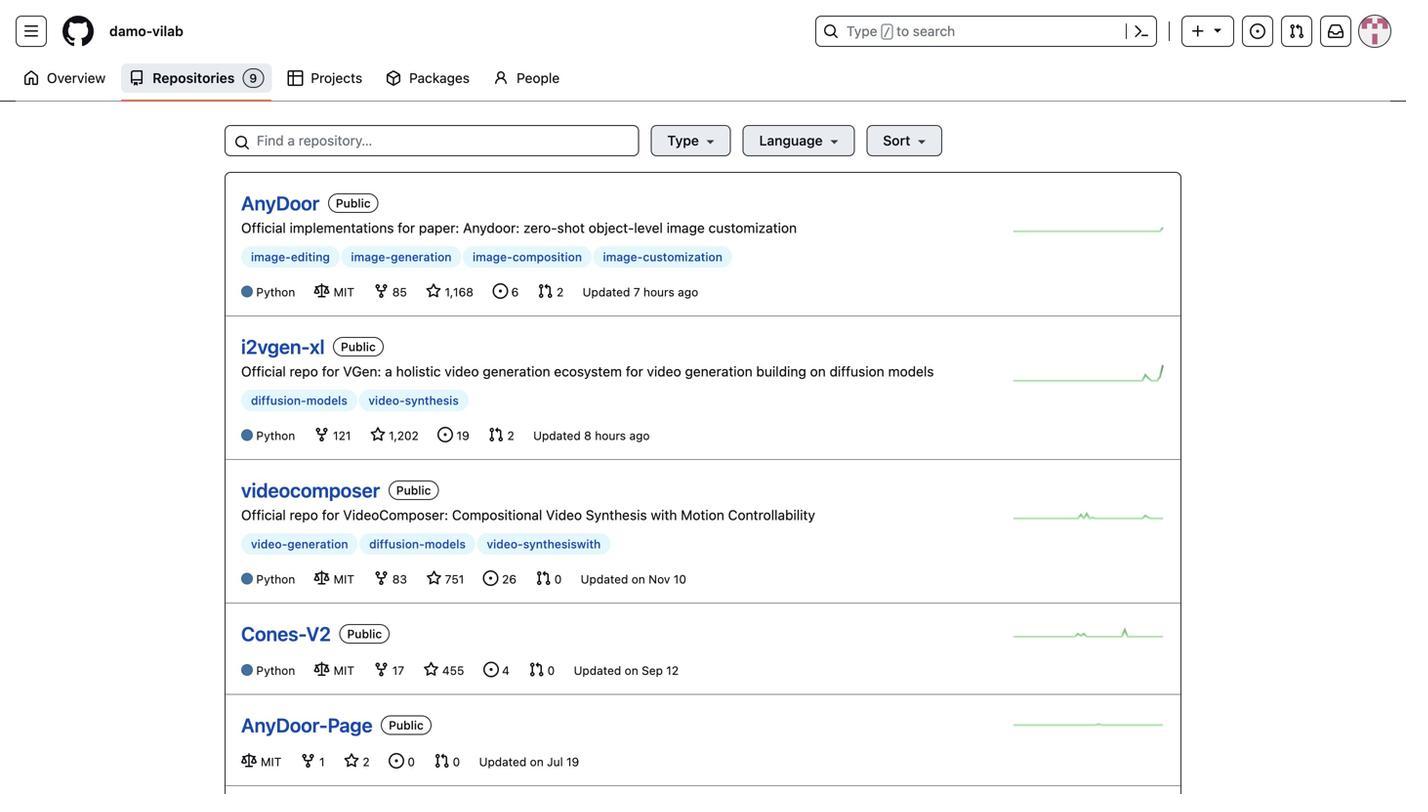 Task type: vqa. For each thing, say whether or not it's contained in the screenshot.
a
yes



Task type: locate. For each thing, give the bounding box(es) containing it.
repo down videocomposer link
[[290, 507, 318, 523]]

official down anydoor link
[[241, 220, 286, 236]]

0 horizontal spatial video
[[445, 363, 479, 380]]

public up 17 link
[[347, 627, 382, 641]]

image- down anydoor link
[[251, 250, 291, 264]]

public for anydoor
[[336, 197, 371, 210]]

image-generation
[[351, 250, 452, 264]]

1 vertical spatial 19
[[567, 755, 580, 769]]

hours for 7
[[644, 285, 675, 299]]

1 horizontal spatial hours
[[644, 285, 675, 299]]

official down i2vgen-
[[241, 363, 286, 380]]

synthesis
[[586, 507, 647, 523]]

git pull request image right 19 link
[[489, 427, 504, 443]]

video-
[[369, 394, 405, 407], [251, 537, 288, 551], [487, 537, 523, 551]]

public
[[336, 197, 371, 210], [341, 340, 376, 354], [396, 484, 431, 497], [347, 627, 382, 641], [389, 719, 424, 732]]

12
[[667, 664, 679, 678]]

2 horizontal spatial 2 link
[[538, 283, 567, 299]]

git pull request image right 26
[[536, 571, 551, 586]]

5 past year of activity image from the top
[[1014, 711, 1166, 740]]

1 repo from the top
[[290, 363, 318, 380]]

updated on jul 19
[[479, 755, 580, 769]]

image- for customization
[[603, 250, 643, 264]]

1 horizontal spatial 2
[[504, 429, 518, 443]]

paper:
[[419, 220, 460, 236]]

0 horizontal spatial video-
[[251, 537, 288, 551]]

2 for the left 2 link
[[360, 755, 373, 769]]

None search field
[[225, 125, 943, 156]]

video- for synthesis
[[369, 394, 405, 407]]

hours
[[644, 285, 675, 299], [595, 429, 626, 443]]

sep
[[642, 664, 663, 678]]

121
[[330, 429, 354, 443]]

for for videocomposer
[[322, 507, 340, 523]]

mit for public
[[334, 664, 358, 678]]

fork image up videocomposer on the bottom of the page
[[314, 427, 330, 443]]

83
[[389, 573, 411, 586]]

0 vertical spatial type
[[847, 23, 878, 39]]

models up the 751 link in the bottom of the page
[[425, 537, 466, 551]]

updated for official repo for videocomposer: compositional video synthesis with motion controllability
[[581, 573, 629, 586]]

vilab
[[152, 23, 184, 39]]

hours right 8
[[595, 429, 626, 443]]

3 past year of activity element from the top
[[1014, 502, 1166, 537]]

9
[[250, 71, 257, 85]]

video- for synthesiswith
[[487, 537, 523, 551]]

fork image
[[374, 662, 389, 678], [301, 753, 316, 769]]

page
[[328, 714, 373, 737]]

past year of activity image
[[1014, 215, 1166, 244], [1014, 358, 1166, 388], [1014, 502, 1166, 531], [1014, 619, 1166, 649], [1014, 711, 1166, 740]]

2 image- from the left
[[351, 250, 391, 264]]

0 vertical spatial star image
[[426, 283, 442, 299]]

videocomposer:
[[343, 507, 449, 523]]

0 vertical spatial ago
[[678, 285, 699, 299]]

updated
[[583, 285, 630, 299], [534, 429, 581, 443], [581, 573, 629, 586], [574, 664, 622, 678], [479, 755, 527, 769]]

past year of activity image for videocomposer
[[1014, 502, 1166, 531]]

mit left 17 link
[[334, 664, 358, 678]]

image-customization
[[603, 250, 723, 264]]

video- inside 'link'
[[487, 537, 523, 551]]

customization right image
[[709, 220, 797, 236]]

2 link
[[538, 283, 567, 299], [489, 427, 518, 443], [344, 753, 373, 769]]

star image right 1
[[344, 753, 360, 769]]

19 right jul
[[567, 755, 580, 769]]

1 horizontal spatial models
[[425, 537, 466, 551]]

0 horizontal spatial 2
[[360, 755, 373, 769]]

diffusion-models link down videocomposer:
[[360, 533, 476, 555]]

official up video-generation link
[[241, 507, 286, 523]]

1 horizontal spatial 2 link
[[489, 427, 518, 443]]

0 horizontal spatial star image
[[344, 753, 360, 769]]

diffusion- down videocomposer:
[[369, 537, 425, 551]]

law image down editing
[[314, 283, 330, 299]]

4 image- from the left
[[603, 250, 643, 264]]

2 horizontal spatial video-
[[487, 537, 523, 551]]

1 vertical spatial customization
[[643, 250, 723, 264]]

2 right 19 link
[[504, 429, 518, 443]]

video- down videocomposer link
[[251, 537, 288, 551]]

packages link
[[378, 64, 478, 93]]

1 vertical spatial 2
[[504, 429, 518, 443]]

fork image for 1
[[301, 753, 316, 769]]

2 official from the top
[[241, 363, 286, 380]]

0 vertical spatial fork image
[[374, 283, 389, 299]]

generation left ecosystem
[[483, 363, 551, 380]]

past year of activity image for anydoor
[[1014, 215, 1166, 244]]

2 down page
[[360, 755, 373, 769]]

type for type / to search
[[847, 23, 878, 39]]

hours right the 7
[[644, 285, 675, 299]]

1 past year of activity element from the top
[[1014, 215, 1166, 249]]

0 horizontal spatial models
[[307, 394, 348, 407]]

diffusion-models up 121 link
[[251, 394, 348, 407]]

image-generation link
[[341, 246, 462, 268]]

2 link down composition
[[538, 283, 567, 299]]

ago right 8
[[630, 429, 650, 443]]

diffusion-models down videocomposer:
[[369, 537, 466, 551]]

1 vertical spatial models
[[307, 394, 348, 407]]

for down videocomposer link
[[322, 507, 340, 523]]

law image down video-generation
[[314, 571, 330, 586]]

2 past year of activity element from the top
[[1014, 358, 1166, 393]]

mit for official repo for videocomposer: compositional video synthesis with motion controllability
[[334, 573, 358, 586]]

official for i2vgen-xl
[[241, 363, 286, 380]]

2 vertical spatial star image
[[424, 662, 439, 678]]

3 python from the top
[[256, 573, 295, 586]]

updated left nov
[[581, 573, 629, 586]]

0 vertical spatial 2
[[554, 285, 567, 299]]

vgen:
[[343, 363, 382, 380]]

video- down 'a'
[[369, 394, 405, 407]]

public up the vgen:
[[341, 340, 376, 354]]

hours for 8
[[595, 429, 626, 443]]

motion
[[681, 507, 725, 523]]

fork image down videocomposer:
[[374, 571, 389, 586]]

table image
[[288, 70, 303, 86]]

image-editing link
[[241, 246, 340, 268]]

1 python from the top
[[256, 285, 295, 299]]

python down image-editing 'link' on the top of the page
[[256, 285, 295, 299]]

455 link
[[424, 662, 468, 678]]

0 horizontal spatial 2 link
[[344, 753, 373, 769]]

121 link
[[314, 427, 354, 443]]

2 repo from the top
[[290, 507, 318, 523]]

type
[[847, 23, 878, 39], [668, 132, 699, 149]]

for down xl
[[322, 363, 340, 380]]

python for videocomposer
[[256, 573, 295, 586]]

issue opened image right 1
[[389, 753, 404, 769]]

nov
[[649, 573, 671, 586]]

1 vertical spatial type
[[668, 132, 699, 149]]

generation
[[391, 250, 452, 264], [483, 363, 551, 380], [685, 363, 753, 380], [288, 537, 348, 551]]

public for i2vgen-xl
[[341, 340, 376, 354]]

1 horizontal spatial star image
[[426, 283, 442, 299]]

1 vertical spatial star image
[[344, 753, 360, 769]]

compositional
[[452, 507, 543, 523]]

2 past year of activity image from the top
[[1014, 358, 1166, 388]]

i2vgen-xl link
[[241, 332, 325, 361]]

video up synthesis
[[445, 363, 479, 380]]

2 horizontal spatial 2
[[554, 285, 567, 299]]

on
[[811, 363, 826, 380], [632, 573, 646, 586], [625, 664, 639, 678], [530, 755, 544, 769]]

1 vertical spatial hours
[[595, 429, 626, 443]]

public up implementations at the left top
[[336, 197, 371, 210]]

star image for public
[[424, 662, 439, 678]]

cones-v2 link
[[241, 619, 331, 649]]

search
[[913, 23, 956, 39]]

generation left the building
[[685, 363, 753, 380]]

plus image
[[1191, 23, 1207, 39]]

diffusion- down i2vgen-xl link
[[251, 394, 307, 407]]

0 horizontal spatial type
[[668, 132, 699, 149]]

0 horizontal spatial diffusion-models link
[[241, 390, 357, 411]]

2 link right 19 link
[[489, 427, 518, 443]]

0 down synthesiswith
[[551, 573, 565, 586]]

python left 121 link
[[256, 429, 295, 443]]

0 horizontal spatial diffusion-models
[[251, 394, 348, 407]]

2 vertical spatial official
[[241, 507, 286, 523]]

image
[[667, 220, 705, 236]]

0 vertical spatial official
[[241, 220, 286, 236]]

on left jul
[[530, 755, 544, 769]]

git pull request image
[[1290, 23, 1305, 39], [489, 427, 504, 443], [536, 571, 551, 586], [529, 662, 544, 678], [434, 753, 450, 769]]

damo-vilab
[[109, 23, 184, 39]]

17 link
[[374, 662, 408, 678]]

0 horizontal spatial fork image
[[301, 753, 316, 769]]

updated left the 7
[[583, 285, 630, 299]]

type up image
[[668, 132, 699, 149]]

customization
[[709, 220, 797, 236], [643, 250, 723, 264]]

on left sep
[[625, 664, 639, 678]]

19 down synthesis
[[453, 429, 473, 443]]

past year of activity element
[[1014, 215, 1166, 249], [1014, 358, 1166, 393], [1014, 502, 1166, 537], [1014, 619, 1166, 654], [1014, 711, 1166, 745]]

Find a repository… search field
[[225, 125, 639, 156]]

cones-
[[241, 622, 306, 645]]

2 vertical spatial models
[[425, 537, 466, 551]]

3 image- from the left
[[473, 250, 513, 264]]

mit left 85 link
[[334, 285, 358, 299]]

issue opened image right 455
[[483, 662, 499, 678]]

updated for official implementations for paper: anydoor: zero-shot object-level image customization
[[583, 285, 630, 299]]

0 left updated on jul 19
[[450, 755, 464, 769]]

fork image down the image-generation 'link'
[[374, 283, 389, 299]]

star image
[[370, 427, 386, 443], [426, 571, 442, 586], [424, 662, 439, 678]]

issue opened image down synthesis
[[438, 427, 453, 443]]

repo down xl
[[290, 363, 318, 380]]

ago for updated 7 hours ago
[[678, 285, 699, 299]]

python down video-generation
[[256, 573, 295, 586]]

0 vertical spatial models
[[889, 363, 935, 380]]

2
[[554, 285, 567, 299], [504, 429, 518, 443], [360, 755, 373, 769]]

video-synthesis link
[[359, 390, 469, 411]]

1 vertical spatial repo
[[290, 507, 318, 523]]

1 image- from the left
[[251, 250, 291, 264]]

type inside popup button
[[668, 132, 699, 149]]

0 vertical spatial diffusion-
[[251, 394, 307, 407]]

1 vertical spatial fork image
[[301, 753, 316, 769]]

fork image left 455 link
[[374, 662, 389, 678]]

ago down image-customization link
[[678, 285, 699, 299]]

video-synthesiswith
[[487, 537, 601, 551]]

star image right 17
[[424, 662, 439, 678]]

star image right 83
[[426, 571, 442, 586]]

0 link right 1
[[389, 753, 418, 769]]

video- down compositional
[[487, 537, 523, 551]]

0 vertical spatial fork image
[[374, 662, 389, 678]]

on left nov
[[632, 573, 646, 586]]

cones-v2
[[241, 622, 331, 645]]

jul
[[547, 755, 563, 769]]

video right ecosystem
[[647, 363, 682, 380]]

level
[[634, 220, 663, 236]]

4 past year of activity image from the top
[[1014, 619, 1166, 649]]

1 horizontal spatial ago
[[678, 285, 699, 299]]

4
[[499, 664, 513, 678]]

455
[[439, 664, 468, 678]]

image-customization link
[[594, 246, 733, 268]]

diffusion-models link
[[241, 390, 357, 411], [360, 533, 476, 555]]

for up the image-generation 'link'
[[398, 220, 415, 236]]

2 vertical spatial 2 link
[[344, 753, 373, 769]]

1 past year of activity image from the top
[[1014, 215, 1166, 244]]

star image
[[426, 283, 442, 299], [344, 753, 360, 769]]

1 horizontal spatial video-
[[369, 394, 405, 407]]

issue opened image
[[1251, 23, 1266, 39], [438, 427, 453, 443], [483, 571, 499, 586], [483, 662, 499, 678], [389, 753, 404, 769]]

video
[[445, 363, 479, 380], [647, 363, 682, 380]]

0 right 4
[[544, 664, 558, 678]]

0 vertical spatial repo
[[290, 363, 318, 380]]

models right diffusion
[[889, 363, 935, 380]]

official for anydoor
[[241, 220, 286, 236]]

videocomposer link
[[241, 476, 380, 505]]

0 link right 4
[[529, 662, 558, 678]]

0 link left updated on jul 19
[[434, 753, 464, 769]]

image- for composition
[[473, 250, 513, 264]]

repositories
[[153, 70, 235, 86]]

python for anydoor
[[256, 285, 295, 299]]

diffusion-models
[[251, 394, 348, 407], [369, 537, 466, 551]]

anydoor:
[[463, 220, 520, 236]]

2 link right 1
[[344, 753, 373, 769]]

diffusion-
[[251, 394, 307, 407], [369, 537, 425, 551]]

diffusion- for bottommost diffusion-models link
[[369, 537, 425, 551]]

2 vertical spatial 2
[[360, 755, 373, 769]]

2 python from the top
[[256, 429, 295, 443]]

python
[[256, 285, 295, 299], [256, 429, 295, 443], [256, 573, 295, 586], [256, 664, 295, 678]]

law image
[[314, 283, 330, 299], [314, 571, 330, 586], [314, 662, 330, 678], [241, 753, 257, 769]]

customization down image
[[643, 250, 723, 264]]

mit left 83 link at the bottom
[[334, 573, 358, 586]]

type left /
[[847, 23, 878, 39]]

star image right 121 on the left
[[370, 427, 386, 443]]

star image right 85
[[426, 283, 442, 299]]

public up videocomposer:
[[396, 484, 431, 497]]

0 for git pull request icon right of 26
[[551, 573, 565, 586]]

3 past year of activity image from the top
[[1014, 502, 1166, 531]]

law image down anydoor-
[[241, 753, 257, 769]]

fork image for videocomposer
[[374, 571, 389, 586]]

law image down v2
[[314, 662, 330, 678]]

1 vertical spatial ago
[[630, 429, 650, 443]]

1 horizontal spatial fork image
[[374, 662, 389, 678]]

python down cones-
[[256, 664, 295, 678]]

0 link down video-synthesiswith
[[536, 571, 565, 586]]

2 down composition
[[554, 285, 567, 299]]

public down 17
[[389, 719, 424, 732]]

0 horizontal spatial ago
[[630, 429, 650, 443]]

updated 7 hours ago
[[583, 285, 699, 299]]

mit for official implementations for paper: anydoor: zero-shot object-level image customization
[[334, 285, 358, 299]]

1 official from the top
[[241, 220, 286, 236]]

repo image
[[129, 70, 145, 86]]

4 python from the top
[[256, 664, 295, 678]]

0
[[551, 573, 565, 586], [544, 664, 558, 678], [404, 755, 418, 769], [450, 755, 464, 769]]

0 horizontal spatial diffusion-
[[251, 394, 307, 407]]

on for on jul 19
[[530, 755, 544, 769]]

law image for public
[[314, 662, 330, 678]]

fork image for anydoor
[[374, 283, 389, 299]]

1 horizontal spatial diffusion-models
[[369, 537, 466, 551]]

751 link
[[426, 571, 468, 586]]

0 vertical spatial diffusion-models
[[251, 394, 348, 407]]

0 vertical spatial hours
[[644, 285, 675, 299]]

implementations
[[290, 220, 394, 236]]

1 vertical spatial diffusion-
[[369, 537, 425, 551]]

search image
[[234, 135, 250, 150]]

image- down anydoor:
[[473, 250, 513, 264]]

generation down videocomposer link
[[288, 537, 348, 551]]

past year of activity element for anydoor
[[1014, 215, 1166, 249]]

8
[[584, 429, 592, 443]]

1 horizontal spatial type
[[847, 23, 878, 39]]

issue opened image right 751
[[483, 571, 499, 586]]

1 horizontal spatial diffusion-models link
[[360, 533, 476, 555]]

updated left 8
[[534, 429, 581, 443]]

0 vertical spatial 2 link
[[538, 283, 567, 299]]

diffusion-models link up 121 link
[[241, 390, 357, 411]]

composition
[[513, 250, 582, 264]]

fork image down anydoor-page link
[[301, 753, 316, 769]]

mit
[[334, 285, 358, 299], [334, 573, 358, 586], [334, 664, 358, 678], [261, 755, 285, 769]]

fork image
[[374, 283, 389, 299], [314, 427, 330, 443], [374, 571, 389, 586]]

repo for i2vgen-xl
[[290, 363, 318, 380]]

1 vertical spatial official
[[241, 363, 286, 380]]

1 horizontal spatial video
[[647, 363, 682, 380]]

generation down the paper:
[[391, 250, 452, 264]]

1 vertical spatial star image
[[426, 571, 442, 586]]

sort button
[[867, 125, 943, 156]]

0 horizontal spatial hours
[[595, 429, 626, 443]]

ago for updated 8 hours ago
[[630, 429, 650, 443]]

image- up 85 link
[[351, 250, 391, 264]]

past year of activity image for i2vgen-xl
[[1014, 358, 1166, 388]]

models up 121 link
[[307, 394, 348, 407]]

updated left sep
[[574, 664, 622, 678]]

type button
[[651, 125, 731, 156]]

0 link
[[536, 571, 565, 586], [529, 662, 558, 678], [389, 753, 418, 769], [434, 753, 464, 769]]

1 vertical spatial 2 link
[[489, 427, 518, 443]]

2 vertical spatial fork image
[[374, 571, 389, 586]]

0 vertical spatial 19
[[453, 429, 473, 443]]

3 official from the top
[[241, 507, 286, 523]]

1 horizontal spatial diffusion-
[[369, 537, 425, 551]]

image- down object-
[[603, 250, 643, 264]]

image- for editing
[[251, 250, 291, 264]]



Task type: describe. For each thing, give the bounding box(es) containing it.
person image
[[493, 70, 509, 86]]

public for videocomposer
[[396, 484, 431, 497]]

diffusion
[[830, 363, 885, 380]]

object-
[[589, 220, 634, 236]]

6 link
[[493, 283, 522, 299]]

0 right 1
[[404, 755, 418, 769]]

ecosystem
[[554, 363, 622, 380]]

past year of activity element for i2vgen-xl
[[1014, 358, 1166, 393]]

4 past year of activity element from the top
[[1014, 619, 1166, 654]]

language
[[760, 132, 823, 149]]

star image for official repo for videocomposer: compositional video synthesis with motion controllability
[[426, 571, 442, 586]]

1,168 link
[[426, 283, 477, 299]]

1 link
[[301, 753, 328, 769]]

git pull request image right 4
[[529, 662, 544, 678]]

fork image for 17
[[374, 662, 389, 678]]

git pull request image left updated on jul 19
[[434, 753, 450, 769]]

people link
[[486, 64, 568, 93]]

video-synthesiswith link
[[477, 533, 611, 555]]

diffusion- for the topmost diffusion-models link
[[251, 394, 307, 407]]

5 past year of activity element from the top
[[1014, 711, 1166, 745]]

17
[[389, 664, 408, 678]]

2 horizontal spatial models
[[889, 363, 935, 380]]

public for cones-v2
[[347, 627, 382, 641]]

star image for 2
[[344, 753, 360, 769]]

i2vgen-
[[241, 335, 310, 358]]

official implementations for paper: anydoor: zero-shot object-level image customization
[[241, 220, 797, 236]]

overview
[[47, 70, 106, 86]]

homepage image
[[63, 16, 94, 47]]

751
[[442, 573, 468, 586]]

image-composition
[[473, 250, 582, 264]]

notifications image
[[1329, 23, 1344, 39]]

star image for 1,168
[[426, 283, 442, 299]]

0 vertical spatial star image
[[370, 427, 386, 443]]

updated 8 hours ago
[[534, 429, 650, 443]]

/
[[884, 25, 891, 39]]

2 for the middle 2 link
[[504, 429, 518, 443]]

damo-vilab link
[[102, 16, 191, 47]]

for right ecosystem
[[626, 363, 644, 380]]

type / to search
[[847, 23, 956, 39]]

updated on sep 12
[[574, 664, 679, 678]]

1 vertical spatial diffusion-models
[[369, 537, 466, 551]]

repo for videocomposer
[[290, 507, 318, 523]]

image-composition link
[[463, 246, 592, 268]]

video
[[546, 507, 582, 523]]

for for anydoor
[[398, 220, 415, 236]]

1 vertical spatial fork image
[[314, 427, 330, 443]]

official for videocomposer
[[241, 507, 286, 523]]

0 vertical spatial customization
[[709, 220, 797, 236]]

issue opened image right triangle down image
[[1251, 23, 1266, 39]]

package image
[[386, 70, 402, 86]]

1 vertical spatial diffusion-models link
[[360, 533, 476, 555]]

anydoor-page link
[[241, 711, 373, 740]]

zero-
[[524, 220, 557, 236]]

anydoor-
[[241, 714, 328, 737]]

home image
[[23, 70, 39, 86]]

to
[[897, 23, 910, 39]]

packages
[[409, 70, 470, 86]]

v2
[[306, 622, 331, 645]]

synthesis
[[405, 394, 459, 407]]

issue opened image for 19
[[438, 427, 453, 443]]

editing
[[291, 250, 330, 264]]

command palette image
[[1134, 23, 1150, 39]]

videocomposer
[[241, 479, 380, 502]]

anydoor link
[[241, 189, 320, 218]]

official repo for vgen: a holistic video generation ecosystem for video generation building on diffusion models
[[241, 363, 935, 380]]

issue opened image for 0
[[389, 753, 404, 769]]

generation inside 'link'
[[391, 250, 452, 264]]

on for on sep 12
[[625, 664, 639, 678]]

law image for official implementations for paper: anydoor: zero-shot object-level image customization
[[314, 283, 330, 299]]

public for anydoor-page
[[389, 719, 424, 732]]

1 horizontal spatial 19
[[567, 755, 580, 769]]

building
[[757, 363, 807, 380]]

official repo for videocomposer: compositional video synthesis with motion controllability
[[241, 507, 816, 523]]

1
[[316, 755, 328, 769]]

updated on nov 10
[[581, 573, 687, 586]]

controllability
[[728, 507, 816, 523]]

0 vertical spatial diffusion-models link
[[241, 390, 357, 411]]

a
[[385, 363, 393, 380]]

for for i2vgen-xl
[[322, 363, 340, 380]]

issue opened image for 4
[[483, 662, 499, 678]]

83 link
[[374, 571, 411, 586]]

10
[[674, 573, 687, 586]]

image-editing
[[251, 250, 330, 264]]

video-generation
[[251, 537, 348, 551]]

1,168
[[442, 285, 477, 299]]

updated for public
[[574, 664, 622, 678]]

1,202
[[386, 429, 422, 443]]

overview link
[[16, 64, 114, 93]]

sort
[[884, 132, 911, 149]]

law image for official repo for videocomposer: compositional video synthesis with motion controllability
[[314, 571, 330, 586]]

git pull request image left notifications image
[[1290, 23, 1305, 39]]

85 link
[[374, 283, 410, 299]]

on right the building
[[811, 363, 826, 380]]

0 for git pull request icon to the right of 4
[[544, 664, 558, 678]]

with
[[651, 507, 678, 523]]

video- for generation
[[251, 537, 288, 551]]

type for type
[[668, 132, 699, 149]]

xl
[[310, 335, 325, 358]]

none search field containing type
[[225, 125, 943, 156]]

projects
[[311, 70, 363, 86]]

damo-
[[109, 23, 152, 39]]

26
[[499, 573, 520, 586]]

issue opened image for 26
[[483, 571, 499, 586]]

on for on nov 10
[[632, 573, 646, 586]]

video-synthesis
[[369, 394, 459, 407]]

0 for git pull request icon to the left of updated on jul 19
[[450, 755, 464, 769]]

python for i2vgen-xl
[[256, 429, 295, 443]]

language button
[[743, 125, 855, 156]]

people
[[517, 70, 560, 86]]

4 link
[[483, 662, 513, 678]]

image- for generation
[[351, 250, 391, 264]]

issue opened image
[[493, 283, 508, 299]]

git pull request image
[[538, 283, 554, 299]]

updated left jul
[[479, 755, 527, 769]]

1,202 link
[[370, 427, 422, 443]]

i2vgen-xl
[[241, 335, 325, 358]]

shot
[[557, 220, 585, 236]]

holistic
[[396, 363, 441, 380]]

mit down anydoor-
[[261, 755, 285, 769]]

triangle down image
[[1211, 22, 1226, 38]]

26 link
[[483, 571, 520, 586]]

6
[[508, 285, 522, 299]]

past year of activity element for videocomposer
[[1014, 502, 1166, 537]]

1 video from the left
[[445, 363, 479, 380]]

19 link
[[438, 427, 473, 443]]

2 for top 2 link
[[554, 285, 567, 299]]

video-generation link
[[241, 533, 358, 555]]

0 horizontal spatial 19
[[453, 429, 473, 443]]

2 video from the left
[[647, 363, 682, 380]]

85
[[389, 285, 410, 299]]



